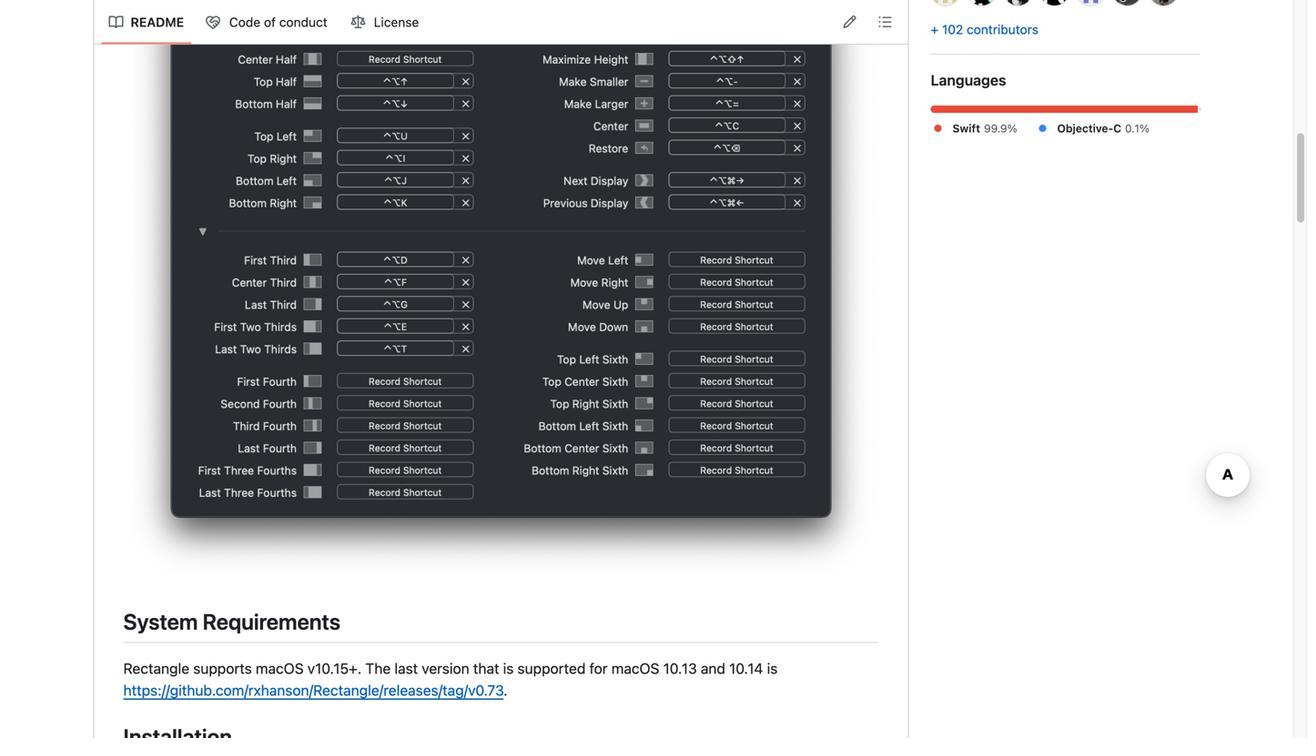 Task type: vqa. For each thing, say whether or not it's contained in the screenshot.
"+ 102 Contributors" "link"
yes



Task type: locate. For each thing, give the bounding box(es) containing it.
list containing readme
[[102, 8, 427, 37]]

of
[[264, 15, 276, 30]]

0 horizontal spatial is
[[503, 660, 514, 677]]

+ 102 contributors link
[[931, 22, 1039, 37]]

1 horizontal spatial is
[[767, 660, 778, 677]]

dot fill image left swift
[[931, 121, 946, 136]]

rectangle supports macos v10.15+. the last version that is supported for macos 10.13 and 10.14 is https://github.com/rxhanson/rectangle/releases/tag/v0.73 .
[[123, 660, 778, 699]]

conduct
[[279, 15, 328, 30]]

requirements
[[203, 609, 341, 635]]

2 dot fill image from the left
[[1036, 121, 1050, 136]]

0 horizontal spatial macos
[[256, 660, 304, 677]]

1 dot fill image from the left
[[931, 121, 946, 136]]

list
[[102, 8, 427, 37]]

is up .
[[503, 660, 514, 677]]

swift 99.9%
[[953, 122, 1018, 135]]

macos up https://github.com/rxhanson/rectangle/releases/tag/v0.73 link at the left of the page
[[256, 660, 304, 677]]

99.9%
[[984, 122, 1018, 135]]

readme link
[[102, 8, 191, 37]]

macos right for on the left bottom
[[612, 660, 660, 677]]

languages
[[931, 71, 1007, 89]]

dot fill image down swift 99.9 element on the right
[[1036, 121, 1050, 136]]

1 macos from the left
[[256, 660, 304, 677]]

system
[[123, 609, 198, 635]]

is right 10.14
[[767, 660, 778, 677]]

dot fill image
[[931, 121, 946, 136], [1036, 121, 1050, 136]]

0 horizontal spatial dot fill image
[[931, 121, 946, 136]]

1 is from the left
[[503, 660, 514, 677]]

1 horizontal spatial macos
[[612, 660, 660, 677]]

macos
[[256, 660, 304, 677], [612, 660, 660, 677]]

objective-
[[1058, 122, 1114, 135]]

1 horizontal spatial dot fill image
[[1036, 121, 1050, 136]]

10.14
[[730, 660, 764, 677]]

dot fill image for objective-
[[1036, 121, 1050, 136]]

https://github.com/rxhanson/rectangle/releases/tag/v0.73 link
[[123, 682, 504, 699]]

2 is from the left
[[767, 660, 778, 677]]

supported
[[518, 660, 586, 677]]

v10.15+.
[[308, 660, 362, 677]]

+
[[931, 22, 939, 37]]

2 macos from the left
[[612, 660, 660, 677]]

version
[[422, 660, 470, 677]]

is
[[503, 660, 514, 677], [767, 660, 778, 677]]



Task type: describe. For each thing, give the bounding box(es) containing it.
.
[[504, 682, 508, 699]]

license
[[374, 15, 419, 30]]

code of conduct
[[229, 15, 328, 30]]

0.1%
[[1126, 122, 1150, 135]]

last
[[395, 660, 418, 677]]

contributors
[[967, 22, 1039, 37]]

book image
[[109, 15, 123, 30]]

readme
[[131, 15, 184, 30]]

for
[[590, 660, 608, 677]]

license link
[[344, 8, 427, 37]]

law image
[[351, 15, 366, 30]]

outline image
[[878, 15, 893, 29]]

102
[[942, 22, 964, 37]]

dot fill image for swift
[[931, 121, 946, 136]]

swift 99.9 element
[[931, 106, 1199, 113]]

edit file image
[[843, 15, 857, 29]]

and
[[701, 660, 726, 677]]

the
[[366, 660, 391, 677]]

code of conduct link
[[199, 8, 337, 37]]

that
[[473, 660, 499, 677]]

code
[[229, 15, 261, 30]]

10.13
[[664, 660, 697, 677]]

system requirements
[[123, 609, 341, 635]]

https://github.com/rxhanson/rectangle/releases/tag/v0.73
[[123, 682, 504, 699]]

+ 102 contributors
[[931, 22, 1039, 37]]

code of conduct image
[[206, 15, 220, 30]]

screenshot image
[[123, 0, 879, 581]]

swift
[[953, 122, 981, 135]]

supports
[[193, 660, 252, 677]]

c
[[1114, 122, 1122, 135]]

rectangle
[[123, 660, 189, 677]]

objective-c 0.1%
[[1058, 122, 1150, 135]]



